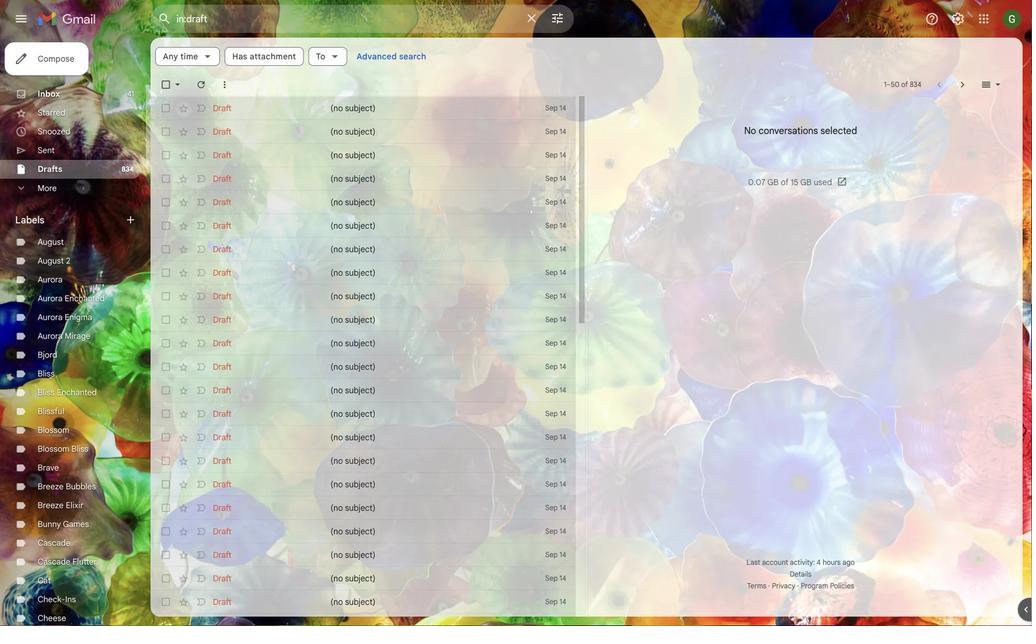 Task type: describe. For each thing, give the bounding box(es) containing it.
any
[[163, 51, 178, 61]]

sep 14 for 15th row
[[546, 433, 567, 442]]

check-ins link
[[38, 595, 76, 605]]

14 row from the top
[[151, 403, 576, 426]]

7 subject) from the top
[[345, 244, 376, 255]]

sep for third row
[[546, 151, 558, 160]]

14 for 5th row from the bottom
[[560, 528, 567, 536]]

any time
[[163, 51, 198, 61]]

draft for ninth row from the top of the no conversations selected main content
[[213, 291, 232, 302]]

19 subject) from the top
[[345, 527, 376, 537]]

draft for first row from the top
[[213, 103, 232, 113]]

3 row from the top
[[151, 144, 576, 167]]

15 subject) from the top
[[345, 433, 376, 443]]

blissful
[[38, 407, 64, 417]]

bliss enchanted
[[38, 388, 97, 398]]

(no for 11th (no subject) link from the bottom
[[331, 362, 343, 372]]

starred
[[38, 108, 65, 118]]

search mail image
[[154, 8, 175, 29]]

21 (no subject) link from the top
[[331, 573, 511, 585]]

sep for 21th row from the top
[[546, 575, 558, 583]]

draft for eighth row from the top
[[213, 268, 232, 278]]

has
[[232, 51, 248, 61]]

august 2
[[38, 256, 70, 266]]

(no subject) for eighth (no subject) link from the bottom
[[331, 433, 376, 443]]

4
[[817, 559, 821, 568]]

draft for 10th row from the bottom
[[213, 409, 232, 419]]

(no for 9th (no subject) link
[[331, 291, 343, 302]]

10 subject) from the top
[[345, 315, 376, 325]]

sep for 19th row from the bottom of the no conversations selected main content
[[546, 198, 558, 207]]

22 subject) from the top
[[345, 597, 376, 608]]

(no for 20th (no subject) link from the top
[[331, 550, 343, 561]]

no conversations selected
[[745, 125, 858, 137]]

of for gb
[[781, 177, 789, 188]]

5 subject) from the top
[[345, 197, 376, 207]]

15
[[791, 177, 799, 188]]

policies
[[831, 582, 855, 591]]

hours
[[823, 559, 841, 568]]

program policies link
[[801, 582, 855, 591]]

(no subject) for 20th (no subject) link from the bottom of the no conversations selected main content
[[331, 150, 376, 160]]

10 (no subject) link from the top
[[331, 314, 511, 326]]

sep for 5th row from the bottom
[[546, 528, 558, 536]]

8 subject) from the top
[[345, 268, 376, 278]]

(no for 21th (no subject) link from the top of the no conversations selected main content
[[331, 574, 343, 584]]

(no for 19th (no subject) link from the bottom
[[331, 174, 343, 184]]

draft for 17th row from the top
[[213, 480, 232, 490]]

4 subject) from the top
[[345, 174, 376, 184]]

20 row from the top
[[151, 544, 576, 567]]

follow link to manage storage image
[[837, 177, 849, 188]]

17 (no subject) link from the top
[[331, 479, 511, 491]]

(no for tenth (no subject) link from the bottom of the no conversations selected main content
[[331, 385, 343, 396]]

account
[[763, 559, 789, 568]]

9 subject) from the top
[[345, 291, 376, 302]]

cheese
[[38, 614, 66, 624]]

more image
[[219, 79, 231, 91]]

12 subject) from the top
[[345, 362, 376, 372]]

advanced search options image
[[546, 6, 570, 30]]

has attachment
[[232, 51, 296, 61]]

inbox
[[38, 89, 60, 99]]

21 subject) from the top
[[345, 574, 376, 584]]

cascade link
[[38, 538, 70, 549]]

draft for 19th row from the bottom of the no conversations selected main content
[[213, 197, 232, 207]]

16 row from the top
[[151, 450, 576, 473]]

breeze elixir link
[[38, 501, 83, 511]]

privacy
[[772, 582, 796, 591]]

2 · from the left
[[798, 582, 799, 591]]

(no subject) for 2nd (no subject) link from the top
[[331, 127, 376, 137]]

aurora mirage
[[38, 331, 90, 342]]

advanced search
[[357, 51, 427, 61]]

9 row from the top
[[151, 285, 576, 308]]

(no subject) for 18th (no subject) link
[[331, 503, 376, 513]]

1 subject) from the top
[[345, 103, 376, 113]]

aurora enchanted
[[38, 294, 105, 304]]

4 row from the top
[[151, 167, 576, 191]]

sep for 15th row
[[546, 433, 558, 442]]

compose
[[38, 54, 74, 64]]

toggle split pane mode image
[[981, 79, 993, 91]]

17 row from the top
[[151, 473, 576, 497]]

sent
[[38, 145, 55, 156]]

(no subject) for 17th (no subject) link from the bottom of the no conversations selected main content
[[331, 221, 376, 231]]

14 for sixth row from the bottom
[[560, 504, 567, 513]]

11 row from the top
[[151, 332, 576, 355]]

14 for 10th row from the bottom
[[560, 410, 567, 419]]

blossom bliss link
[[38, 444, 88, 455]]

15 row from the top
[[151, 426, 576, 450]]

attachment
[[250, 51, 296, 61]]

inbox link
[[38, 89, 60, 99]]

(no subject) for 19th (no subject) link
[[331, 527, 376, 537]]

22 (no subject) link from the top
[[331, 597, 511, 608]]

sep 14 for 20th row from the top
[[546, 551, 567, 560]]

(no subject) for fifth (no subject) link from the top
[[331, 197, 376, 207]]

1 · from the left
[[769, 582, 771, 591]]

cascade flutter
[[38, 557, 97, 568]]

snoozed
[[38, 127, 70, 137]]

cascade for cascade link on the bottom
[[38, 538, 70, 549]]

draft for 5th row from the bottom
[[213, 527, 232, 537]]

flutter
[[73, 557, 97, 568]]

14 for 17th row from the top
[[560, 480, 567, 489]]

41
[[128, 90, 134, 99]]

privacy link
[[772, 582, 796, 591]]

draft for 2nd row
[[213, 127, 232, 137]]

17 subject) from the top
[[345, 480, 376, 490]]

time
[[181, 51, 198, 61]]

14 for 21th row from the top
[[560, 575, 567, 583]]

draft for 15th row
[[213, 433, 232, 443]]

1 50 of 834
[[884, 80, 922, 89]]

sep 14 for 16th row from the top of the no conversations selected main content
[[546, 457, 567, 466]]

13 (no subject) link from the top
[[331, 385, 511, 397]]

18 (no subject) link from the top
[[331, 503, 511, 514]]

draft for 16th row from the top of the no conversations selected main content
[[213, 456, 232, 466]]

7 (no subject) link from the top
[[331, 244, 511, 255]]

20 subject) from the top
[[345, 550, 376, 561]]

4 (no subject) link from the top
[[331, 173, 511, 185]]

enigma
[[65, 312, 92, 323]]

14 for 15th row
[[560, 433, 567, 442]]

14 for third row
[[560, 151, 567, 160]]

13 subject) from the top
[[345, 385, 376, 396]]

14 for 19th row from the bottom of the no conversations selected main content
[[560, 198, 567, 207]]

11 subject) from the top
[[345, 338, 376, 349]]

bliss for bliss enchanted
[[38, 388, 55, 398]]

sep 14 for 17th row from the top
[[546, 480, 567, 489]]

more button
[[0, 179, 141, 198]]

main menu image
[[14, 12, 28, 26]]

7 row from the top
[[151, 238, 576, 261]]

any time button
[[155, 47, 220, 66]]

(no subject) for 21th (no subject) link from the top of the no conversations selected main content
[[331, 574, 376, 584]]

brave link
[[38, 463, 59, 473]]

breeze elixir
[[38, 501, 83, 511]]

blissful link
[[38, 407, 64, 417]]

august 2 link
[[38, 256, 70, 266]]

2 row from the top
[[151, 120, 576, 144]]

834 inside labels navigation
[[122, 165, 134, 174]]

blossom for blossom bliss
[[38, 444, 69, 455]]

20 (no subject) link from the top
[[331, 550, 511, 561]]

5 row from the top
[[151, 191, 576, 214]]

sep for ninth row from the top of the no conversations selected main content
[[546, 292, 558, 301]]

(no for eighth (no subject) link from the bottom
[[331, 433, 343, 443]]

last account activity: 4 hours ago details terms · privacy · program policies
[[747, 559, 855, 591]]

(no subject) for 9th (no subject) link
[[331, 291, 376, 302]]

(no subject) for 19th (no subject) link from the bottom
[[331, 174, 376, 184]]

elixir
[[66, 501, 83, 511]]

has attachment button
[[225, 47, 304, 66]]

used
[[814, 177, 833, 188]]

draft for sixth row from the bottom
[[213, 503, 232, 513]]

22 row from the top
[[151, 591, 576, 614]]

(no subject) for 20th (no subject) link from the top
[[331, 550, 376, 561]]

sep 14 for second row from the bottom
[[546, 598, 567, 607]]

enchanted for bliss enchanted
[[57, 388, 97, 398]]

6 subject) from the top
[[345, 221, 376, 231]]

2 subject) from the top
[[345, 127, 376, 137]]

18 subject) from the top
[[345, 503, 376, 513]]

(no for seventh (no subject) link from the top
[[331, 244, 343, 255]]

2 (no subject) link from the top
[[331, 126, 511, 138]]

aurora enigma link
[[38, 312, 92, 323]]

16 (no subject) link from the top
[[331, 455, 511, 467]]

to button
[[309, 47, 347, 66]]

sep 14 for ninth row from the top of the no conversations selected main content
[[546, 292, 567, 301]]

14 subject) from the top
[[345, 409, 376, 419]]

11 (no subject) link from the top
[[331, 338, 511, 350]]

12 (no subject) link from the top
[[331, 361, 511, 373]]

5 (no subject) link from the top
[[331, 197, 511, 208]]

(no for 17th (no subject) link
[[331, 480, 343, 490]]

breeze for breeze bubbles
[[38, 482, 64, 492]]

older image
[[957, 79, 969, 91]]

1 gb from the left
[[768, 177, 779, 188]]

sep 14 for 2nd row
[[546, 127, 567, 136]]

15 (no subject) link from the top
[[331, 432, 511, 444]]

check-
[[38, 595, 65, 605]]

2 gb from the left
[[801, 177, 812, 188]]

draft for 20th row from the top
[[213, 550, 232, 561]]

draft for seventh row from the top
[[213, 244, 232, 255]]

refresh image
[[195, 79, 207, 91]]

mirage
[[65, 331, 90, 342]]

sep for seventh row from the top
[[546, 245, 558, 254]]

1 row from the top
[[151, 97, 576, 120]]

1 (no subject) link from the top
[[331, 102, 511, 114]]

19 row from the top
[[151, 520, 576, 544]]

search
[[399, 51, 427, 61]]

(no for 20th (no subject) link from the bottom of the no conversations selected main content
[[331, 150, 343, 160]]

program
[[801, 582, 829, 591]]

12 row from the top
[[151, 355, 576, 379]]

of for 50
[[902, 80, 909, 89]]

check-ins
[[38, 595, 76, 605]]

14 for 2nd row
[[560, 127, 567, 136]]

bubbles
[[66, 482, 96, 492]]

more
[[38, 183, 57, 193]]

bunny games
[[38, 520, 89, 530]]

aurora for aurora link
[[38, 275, 63, 285]]



Task type: locate. For each thing, give the bounding box(es) containing it.
bjord link
[[38, 350, 57, 360]]

draft for 20th row from the bottom of the no conversations selected main content
[[213, 174, 232, 184]]

drafts
[[38, 164, 62, 174]]

advanced search button
[[352, 46, 431, 67]]

10 (no subject) from the top
[[331, 315, 376, 325]]

(no for 22th (no subject) link
[[331, 597, 343, 608]]

(no for fifth (no subject) link from the top
[[331, 197, 343, 207]]

cascade down cascade link on the bottom
[[38, 557, 70, 568]]

of
[[902, 80, 909, 89], [781, 177, 789, 188]]

breeze up bunny at the bottom left of page
[[38, 501, 64, 511]]

(no for 8th (no subject) link
[[331, 268, 343, 278]]

1 vertical spatial of
[[781, 177, 789, 188]]

13 sep 14 from the top
[[546, 386, 567, 395]]

draft for 21th row from the top
[[213, 574, 232, 584]]

20 (no from the top
[[331, 550, 343, 561]]

1 (no from the top
[[331, 103, 343, 113]]

gb right 15
[[801, 177, 812, 188]]

11 sep from the top
[[546, 339, 558, 348]]

to
[[316, 51, 326, 61]]

starred link
[[38, 108, 65, 118]]

sep for 17th row from the top
[[546, 480, 558, 489]]

0 vertical spatial cascade
[[38, 538, 70, 549]]

22 (no from the top
[[331, 597, 343, 608]]

0 horizontal spatial of
[[781, 177, 789, 188]]

1 horizontal spatial 834
[[910, 80, 922, 89]]

14 for 14th row from the bottom of the no conversations selected main content
[[560, 316, 567, 325]]

1 (no subject) from the top
[[331, 103, 376, 113]]

14 for first row from the top
[[560, 104, 567, 113]]

5 draft from the top
[[213, 197, 232, 207]]

aurora enigma
[[38, 312, 92, 323]]

1 vertical spatial august
[[38, 256, 64, 266]]

august up august 2 link
[[38, 237, 64, 247]]

cheese link
[[38, 614, 66, 624]]

august left 2
[[38, 256, 64, 266]]

cat link
[[38, 576, 51, 586]]

14 14 from the top
[[560, 410, 567, 419]]

5 sep 14 from the top
[[546, 198, 567, 207]]

0 horizontal spatial gb
[[768, 177, 779, 188]]

aurora mirage link
[[38, 331, 90, 342]]

no
[[745, 125, 757, 137]]

bunny games link
[[38, 520, 89, 530]]

15 (no subject) from the top
[[331, 433, 376, 443]]

breeze bubbles
[[38, 482, 96, 492]]

16 (no from the top
[[331, 456, 343, 466]]

of right 50
[[902, 80, 909, 89]]

11 (no subject) from the top
[[331, 338, 376, 349]]

sep 14 for third row
[[546, 151, 567, 160]]

13 row from the top
[[151, 379, 576, 403]]

bjord
[[38, 350, 57, 360]]

sep 14 for 12th row
[[546, 363, 567, 372]]

1 vertical spatial bliss
[[38, 388, 55, 398]]

ago
[[843, 559, 855, 568]]

9 (no subject) link from the top
[[331, 291, 511, 302]]

terms
[[748, 582, 767, 591]]

draft for sixth row from the top
[[213, 221, 232, 231]]

bliss enchanted link
[[38, 388, 97, 398]]

aurora
[[38, 275, 63, 285], [38, 294, 63, 304], [38, 312, 63, 323], [38, 331, 63, 342]]

sep 14
[[546, 104, 567, 113], [546, 127, 567, 136], [546, 151, 567, 160], [546, 174, 567, 183], [546, 198, 567, 207], [546, 222, 567, 230], [546, 245, 567, 254], [546, 269, 567, 277], [546, 292, 567, 301], [546, 316, 567, 325], [546, 339, 567, 348], [546, 363, 567, 372], [546, 386, 567, 395], [546, 410, 567, 419], [546, 433, 567, 442], [546, 457, 567, 466], [546, 480, 567, 489], [546, 504, 567, 513], [546, 528, 567, 536], [546, 551, 567, 560], [546, 575, 567, 583], [546, 598, 567, 607]]

sep 14 for eighth row from the top
[[546, 269, 567, 277]]

sep 14 for 14th row from the bottom of the no conversations selected main content
[[546, 316, 567, 325]]

0.07 gb of 15 gb used
[[749, 177, 833, 188]]

labels
[[15, 214, 44, 226]]

12 draft from the top
[[213, 362, 232, 372]]

gb right 0.07
[[768, 177, 779, 188]]

9 (no subject) from the top
[[331, 291, 376, 302]]

(no subject) for 11th (no subject) link from the bottom
[[331, 362, 376, 372]]

enchanted
[[65, 294, 105, 304], [57, 388, 97, 398]]

sep 14 for 19th row from the bottom of the no conversations selected main content
[[546, 198, 567, 207]]

2
[[66, 256, 70, 266]]

20 draft from the top
[[213, 550, 232, 561]]

aurora up aurora mirage link
[[38, 312, 63, 323]]

20 sep from the top
[[546, 551, 558, 560]]

breeze for breeze elixir
[[38, 501, 64, 511]]

1 vertical spatial blossom
[[38, 444, 69, 455]]

16 sep from the top
[[546, 457, 558, 466]]

8 sep from the top
[[546, 269, 558, 277]]

labels heading
[[15, 214, 125, 226]]

sep 14 for 21th row from the top
[[546, 575, 567, 583]]

0 vertical spatial 834
[[910, 80, 922, 89]]

0 horizontal spatial ·
[[769, 582, 771, 591]]

breeze
[[38, 482, 64, 492], [38, 501, 64, 511]]

None checkbox
[[160, 79, 172, 91], [160, 102, 172, 114], [160, 126, 172, 138], [160, 220, 172, 232], [160, 338, 172, 350], [160, 361, 172, 373], [160, 385, 172, 397], [160, 455, 172, 467], [160, 479, 172, 491], [160, 503, 172, 514], [160, 79, 172, 91], [160, 102, 172, 114], [160, 126, 172, 138], [160, 220, 172, 232], [160, 338, 172, 350], [160, 361, 172, 373], [160, 385, 172, 397], [160, 455, 172, 467], [160, 479, 172, 491], [160, 503, 172, 514]]

cascade down bunny at the bottom left of page
[[38, 538, 70, 549]]

cascade flutter link
[[38, 557, 97, 568]]

sep 14 for sixth row from the bottom
[[546, 504, 567, 513]]

1 blossom from the top
[[38, 425, 69, 436]]

no conversations selected main content
[[151, 38, 1023, 627]]

conversations
[[759, 125, 819, 137]]

None search field
[[151, 5, 574, 33]]

14 for eighth row from the top
[[560, 269, 567, 277]]

20 sep 14 from the top
[[546, 551, 567, 560]]

sep for eighth row from the top
[[546, 269, 558, 277]]

(no for 17th (no subject) link from the bottom of the no conversations selected main content
[[331, 221, 343, 231]]

support image
[[926, 12, 940, 26]]

draft
[[213, 103, 232, 113], [213, 127, 232, 137], [213, 150, 232, 160], [213, 174, 232, 184], [213, 197, 232, 207], [213, 221, 232, 231], [213, 244, 232, 255], [213, 268, 232, 278], [213, 291, 232, 302], [213, 315, 232, 325], [213, 338, 232, 349], [213, 362, 232, 372], [213, 385, 232, 396], [213, 409, 232, 419], [213, 433, 232, 443], [213, 456, 232, 466], [213, 480, 232, 490], [213, 503, 232, 513], [213, 527, 232, 537], [213, 550, 232, 561], [213, 574, 232, 584], [213, 597, 232, 608]]

17 sep 14 from the top
[[546, 480, 567, 489]]

cat
[[38, 576, 51, 586]]

6 (no subject) from the top
[[331, 221, 376, 231]]

august
[[38, 237, 64, 247], [38, 256, 64, 266]]

14 for seventh row from the top
[[560, 245, 567, 254]]

blossom bliss
[[38, 444, 88, 455]]

3 subject) from the top
[[345, 150, 376, 160]]

14 for ninth row from the top of the no conversations selected main content
[[560, 292, 567, 301]]

8 row from the top
[[151, 261, 576, 285]]

18 (no subject) from the top
[[331, 503, 376, 513]]

4 (no from the top
[[331, 174, 343, 184]]

aurora down aurora link
[[38, 294, 63, 304]]

17 sep from the top
[[546, 480, 558, 489]]

18 draft from the top
[[213, 503, 232, 513]]

breeze bubbles link
[[38, 482, 96, 492]]

14 for 16th row from the top of the no conversations selected main content
[[560, 457, 567, 466]]

14 for 11th row from the bottom
[[560, 386, 567, 395]]

0 vertical spatial breeze
[[38, 482, 64, 492]]

last
[[747, 559, 761, 568]]

8 (no subject) from the top
[[331, 268, 376, 278]]

3 aurora from the top
[[38, 312, 63, 323]]

19 (no subject) link from the top
[[331, 526, 511, 538]]

6 row from the top
[[151, 214, 576, 238]]

aurora down august 2
[[38, 275, 63, 285]]

2 vertical spatial bliss
[[71, 444, 88, 455]]

Search mail text field
[[177, 13, 518, 25]]

0 horizontal spatial 834
[[122, 165, 134, 174]]

· down 'details'
[[798, 582, 799, 591]]

1 vertical spatial enchanted
[[57, 388, 97, 398]]

1 vertical spatial breeze
[[38, 501, 64, 511]]

(no for 2nd (no subject) link from the top
[[331, 127, 343, 137]]

0 vertical spatial blossom
[[38, 425, 69, 436]]

12 sep from the top
[[546, 363, 558, 372]]

1 vertical spatial 834
[[122, 165, 134, 174]]

aurora for aurora enchanted
[[38, 294, 63, 304]]

sep for 14th row from the bottom of the no conversations selected main content
[[546, 316, 558, 325]]

0 vertical spatial august
[[38, 237, 64, 247]]

23 row from the top
[[151, 614, 576, 627]]

· right terms link
[[769, 582, 771, 591]]

1 14 from the top
[[560, 104, 567, 113]]

blossom down the blossom link
[[38, 444, 69, 455]]

aurora up 'bjord' link
[[38, 331, 63, 342]]

(no subject) link
[[331, 102, 511, 114], [331, 126, 511, 138], [331, 149, 511, 161], [331, 173, 511, 185], [331, 197, 511, 208], [331, 220, 511, 232], [331, 244, 511, 255], [331, 267, 511, 279], [331, 291, 511, 302], [331, 314, 511, 326], [331, 338, 511, 350], [331, 361, 511, 373], [331, 385, 511, 397], [331, 408, 511, 420], [331, 432, 511, 444], [331, 455, 511, 467], [331, 479, 511, 491], [331, 503, 511, 514], [331, 526, 511, 538], [331, 550, 511, 561], [331, 573, 511, 585], [331, 597, 511, 608]]

14 for 20th row from the top
[[560, 551, 567, 560]]

snoozed link
[[38, 127, 70, 137]]

1 vertical spatial cascade
[[38, 557, 70, 568]]

sent link
[[38, 145, 55, 156]]

compose button
[[5, 42, 89, 75]]

20 14 from the top
[[560, 551, 567, 560]]

sep 14 for sixth row from the top
[[546, 222, 567, 230]]

19 sep 14 from the top
[[546, 528, 567, 536]]

(no for 19th (no subject) link
[[331, 527, 343, 537]]

4 14 from the top
[[560, 174, 567, 183]]

2 draft from the top
[[213, 127, 232, 137]]

details link
[[790, 571, 812, 579]]

21 (no subject) from the top
[[331, 574, 376, 584]]

None checkbox
[[160, 149, 172, 161], [160, 173, 172, 185], [160, 197, 172, 208], [160, 244, 172, 255], [160, 267, 172, 279], [160, 291, 172, 302], [160, 314, 172, 326], [160, 408, 172, 420], [160, 432, 172, 444], [160, 526, 172, 538], [160, 550, 172, 561], [160, 573, 172, 585], [160, 597, 172, 608], [160, 149, 172, 161], [160, 173, 172, 185], [160, 197, 172, 208], [160, 244, 172, 255], [160, 267, 172, 279], [160, 291, 172, 302], [160, 314, 172, 326], [160, 408, 172, 420], [160, 432, 172, 444], [160, 526, 172, 538], [160, 550, 172, 561], [160, 573, 172, 585], [160, 597, 172, 608]]

0 vertical spatial enchanted
[[65, 294, 105, 304]]

enchanted for aurora enchanted
[[65, 294, 105, 304]]

sep 14 for 11th row from the bottom
[[546, 386, 567, 395]]

aurora enchanted link
[[38, 294, 105, 304]]

selected
[[821, 125, 858, 137]]

enchanted up enigma
[[65, 294, 105, 304]]

blossom
[[38, 425, 69, 436], [38, 444, 69, 455]]

10 row from the top
[[151, 308, 576, 332]]

9 sep 14 from the top
[[546, 292, 567, 301]]

sep 14 for 13th row from the bottom
[[546, 339, 567, 348]]

3 14 from the top
[[560, 151, 567, 160]]

row
[[151, 97, 576, 120], [151, 120, 576, 144], [151, 144, 576, 167], [151, 167, 576, 191], [151, 191, 576, 214], [151, 214, 576, 238], [151, 238, 576, 261], [151, 261, 576, 285], [151, 285, 576, 308], [151, 308, 576, 332], [151, 332, 576, 355], [151, 355, 576, 379], [151, 379, 576, 403], [151, 403, 576, 426], [151, 426, 576, 450], [151, 450, 576, 473], [151, 473, 576, 497], [151, 497, 576, 520], [151, 520, 576, 544], [151, 544, 576, 567], [151, 567, 576, 591], [151, 591, 576, 614], [151, 614, 576, 627]]

sep for sixth row from the bottom
[[546, 504, 558, 513]]

19 (no subject) from the top
[[331, 527, 376, 537]]

sep for 2nd row
[[546, 127, 558, 136]]

breeze down brave
[[38, 482, 64, 492]]

(no subject) for 14th (no subject) link from the top
[[331, 409, 376, 419]]

settings image
[[952, 12, 966, 26]]

draft for 11th row from the bottom
[[213, 385, 232, 396]]

1
[[884, 80, 887, 89]]

834
[[910, 80, 922, 89], [122, 165, 134, 174]]

17 (no subject) from the top
[[331, 480, 376, 490]]

10 14 from the top
[[560, 316, 567, 325]]

(no subject) for 16th (no subject) link from the top of the no conversations selected main content
[[331, 456, 376, 466]]

16 subject) from the top
[[345, 456, 376, 466]]

august for august "link"
[[38, 237, 64, 247]]

0 vertical spatial bliss
[[38, 369, 55, 379]]

14 sep 14 from the top
[[546, 410, 567, 419]]

(no subject) for 8th (no subject) link
[[331, 268, 376, 278]]

draft for 12th row
[[213, 362, 232, 372]]

7 (no from the top
[[331, 244, 343, 255]]

august for august 2
[[38, 256, 64, 266]]

bliss
[[38, 369, 55, 379], [38, 388, 55, 398], [71, 444, 88, 455]]

aurora link
[[38, 275, 63, 285]]

2 14 from the top
[[560, 127, 567, 136]]

16 draft from the top
[[213, 456, 232, 466]]

(no for 18th (no subject) link
[[331, 503, 343, 513]]

sep for second row from the bottom
[[546, 598, 558, 607]]

14 for second row from the bottom
[[560, 598, 567, 607]]

blossom down blissful
[[38, 425, 69, 436]]

6 (no subject) link from the top
[[331, 220, 511, 232]]

1 horizontal spatial ·
[[798, 582, 799, 591]]

4 (no subject) from the top
[[331, 174, 376, 184]]

1 horizontal spatial gb
[[801, 177, 812, 188]]

14 for 12th row
[[560, 363, 567, 372]]

(no for first (no subject) link
[[331, 103, 343, 113]]

3 (no subject) link from the top
[[331, 149, 511, 161]]

14 (no subject) link from the top
[[331, 408, 511, 420]]

draft for second row from the bottom
[[213, 597, 232, 608]]

(no for 10th (no subject) link from the top of the no conversations selected main content
[[331, 315, 343, 325]]

0 vertical spatial of
[[902, 80, 909, 89]]

clear search image
[[520, 6, 544, 30]]

brave
[[38, 463, 59, 473]]

12 14 from the top
[[560, 363, 567, 372]]

21 14 from the top
[[560, 575, 567, 583]]

terms link
[[748, 582, 767, 591]]

50
[[891, 80, 900, 89]]

sep 14 for 5th row from the bottom
[[546, 528, 567, 536]]

14 (no subject) from the top
[[331, 409, 376, 419]]

games
[[63, 520, 89, 530]]

(no subject) for seventh (no subject) link from the top
[[331, 244, 376, 255]]

bliss link
[[38, 369, 55, 379]]

1 horizontal spatial of
[[902, 80, 909, 89]]

draft for 13th row from the bottom
[[213, 338, 232, 349]]

sep 14 for seventh row from the top
[[546, 245, 567, 254]]

blossom link
[[38, 425, 69, 436]]

ins
[[65, 595, 76, 605]]

sep for 20th row from the top
[[546, 551, 558, 560]]

of left 15
[[781, 177, 789, 188]]

(no subject) for 17th (no subject) link
[[331, 480, 376, 490]]

gmail image
[[38, 7, 102, 31]]

14
[[560, 104, 567, 113], [560, 127, 567, 136], [560, 151, 567, 160], [560, 174, 567, 183], [560, 198, 567, 207], [560, 222, 567, 230], [560, 245, 567, 254], [560, 269, 567, 277], [560, 292, 567, 301], [560, 316, 567, 325], [560, 339, 567, 348], [560, 363, 567, 372], [560, 386, 567, 395], [560, 410, 567, 419], [560, 433, 567, 442], [560, 457, 567, 466], [560, 480, 567, 489], [560, 504, 567, 513], [560, 528, 567, 536], [560, 551, 567, 560], [560, 575, 567, 583], [560, 598, 567, 607]]

6 (no from the top
[[331, 221, 343, 231]]

labels navigation
[[0, 38, 151, 627]]

bliss for bliss link
[[38, 369, 55, 379]]

4 draft from the top
[[213, 174, 232, 184]]

drafts link
[[38, 164, 62, 174]]

aurora for aurora enigma
[[38, 312, 63, 323]]

sep 14 for 20th row from the bottom of the no conversations selected main content
[[546, 174, 567, 183]]

sep 14 for first row from the top
[[546, 104, 567, 113]]

0.07
[[749, 177, 766, 188]]

11 sep 14 from the top
[[546, 339, 567, 348]]

advanced
[[357, 51, 397, 61]]

bunny
[[38, 520, 61, 530]]

activity:
[[790, 559, 815, 568]]

august link
[[38, 237, 64, 247]]

(no for 12th (no subject) link from the bottom
[[331, 338, 343, 349]]

3 (no from the top
[[331, 150, 343, 160]]

6 sep from the top
[[546, 222, 558, 230]]

(no for 16th (no subject) link from the top of the no conversations selected main content
[[331, 456, 343, 466]]

21 row from the top
[[151, 567, 576, 591]]

14 for 13th row from the bottom
[[560, 339, 567, 348]]

(no subject) for tenth (no subject) link from the bottom of the no conversations selected main content
[[331, 385, 376, 396]]

834 inside no conversations selected main content
[[910, 80, 922, 89]]

13 draft from the top
[[213, 385, 232, 396]]

8 (no subject) link from the top
[[331, 267, 511, 279]]

draft for 14th row from the bottom of the no conversations selected main content
[[213, 315, 232, 325]]

(no
[[331, 103, 343, 113], [331, 127, 343, 137], [331, 150, 343, 160], [331, 174, 343, 184], [331, 197, 343, 207], [331, 221, 343, 231], [331, 244, 343, 255], [331, 268, 343, 278], [331, 291, 343, 302], [331, 315, 343, 325], [331, 338, 343, 349], [331, 362, 343, 372], [331, 385, 343, 396], [331, 409, 343, 419], [331, 433, 343, 443], [331, 456, 343, 466], [331, 480, 343, 490], [331, 503, 343, 513], [331, 527, 343, 537], [331, 550, 343, 561], [331, 574, 343, 584], [331, 597, 343, 608]]

1 draft from the top
[[213, 103, 232, 113]]

cascade
[[38, 538, 70, 549], [38, 557, 70, 568]]

18 row from the top
[[151, 497, 576, 520]]

16 (no subject) from the top
[[331, 456, 376, 466]]

details
[[790, 571, 812, 579]]

19 14 from the top
[[560, 528, 567, 536]]

aurora for aurora mirage
[[38, 331, 63, 342]]

6 14 from the top
[[560, 222, 567, 230]]

enchanted up blissful
[[57, 388, 97, 398]]

7 sep from the top
[[546, 245, 558, 254]]

sep for sixth row from the top
[[546, 222, 558, 230]]



Task type: vqa. For each thing, say whether or not it's contained in the screenshot.
Reply all
no



